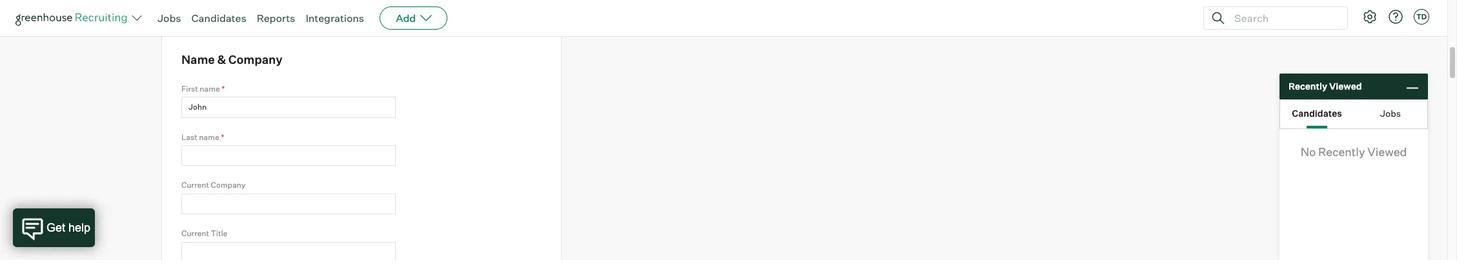 Task type: vqa. For each thing, say whether or not it's contained in the screenshot.
than
no



Task type: locate. For each thing, give the bounding box(es) containing it.
viewed
[[1329, 81, 1362, 92], [1368, 145, 1407, 159]]

1 vertical spatial *
[[221, 132, 224, 142]]

* down the &
[[222, 84, 225, 93]]

td button
[[1414, 9, 1429, 25]]

name right 'last'
[[199, 132, 219, 142]]

current
[[181, 180, 209, 190], [181, 229, 209, 238]]

name for first
[[200, 84, 220, 93]]

integrations
[[306, 12, 364, 25]]

1 current from the top
[[181, 180, 209, 190]]

None text field
[[181, 145, 396, 166], [181, 242, 396, 260], [181, 145, 396, 166], [181, 242, 396, 260]]

* for first name *
[[222, 84, 225, 93]]

1 vertical spatial recently
[[1318, 145, 1365, 159]]

current down 'last'
[[181, 180, 209, 190]]

current left title on the bottom of page
[[181, 229, 209, 238]]

candidates link
[[191, 12, 246, 25]]

company
[[228, 52, 282, 67], [211, 180, 245, 190]]

candidates up the &
[[191, 12, 246, 25]]

name right 'first'
[[200, 84, 220, 93]]

recently
[[1289, 81, 1327, 92], [1318, 145, 1365, 159]]

1 vertical spatial viewed
[[1368, 145, 1407, 159]]

* right 'last'
[[221, 132, 224, 142]]

0 vertical spatial *
[[222, 84, 225, 93]]

candidates
[[191, 12, 246, 25], [1292, 107, 1342, 118]]

2 current from the top
[[181, 229, 209, 238]]

*
[[222, 84, 225, 93], [221, 132, 224, 142]]

candidates down recently viewed
[[1292, 107, 1342, 118]]

last
[[181, 132, 197, 142]]

0 vertical spatial name
[[200, 84, 220, 93]]

1 vertical spatial name
[[199, 132, 219, 142]]

greenhouse recruiting image
[[15, 10, 132, 26]]

jobs link
[[158, 12, 181, 25]]

current title
[[181, 229, 227, 238]]

first
[[181, 84, 198, 93]]

1 vertical spatial current
[[181, 229, 209, 238]]

jobs
[[158, 12, 181, 25]]

0 vertical spatial candidates
[[191, 12, 246, 25]]

0 vertical spatial viewed
[[1329, 81, 1362, 92]]

1 horizontal spatial viewed
[[1368, 145, 1407, 159]]

1 vertical spatial candidates
[[1292, 107, 1342, 118]]

name & company
[[181, 52, 282, 67]]

* for last name *
[[221, 132, 224, 142]]

current for current title
[[181, 229, 209, 238]]

1 vertical spatial company
[[211, 180, 245, 190]]

first name *
[[181, 84, 225, 93]]

company right the &
[[228, 52, 282, 67]]

name
[[200, 84, 220, 93], [199, 132, 219, 142]]

None text field
[[181, 97, 396, 118], [181, 194, 396, 215], [181, 97, 396, 118], [181, 194, 396, 215]]

configure image
[[1362, 9, 1378, 25]]

recently viewed
[[1289, 81, 1362, 92]]

name
[[181, 52, 215, 67]]

name for last
[[199, 132, 219, 142]]

0 vertical spatial company
[[228, 52, 282, 67]]

company up title on the bottom of page
[[211, 180, 245, 190]]

0 vertical spatial current
[[181, 180, 209, 190]]



Task type: describe. For each thing, give the bounding box(es) containing it.
add
[[396, 12, 416, 25]]

reports link
[[257, 12, 295, 25]]

Search text field
[[1231, 9, 1336, 27]]

0 horizontal spatial viewed
[[1329, 81, 1362, 92]]

0 horizontal spatial candidates
[[191, 12, 246, 25]]

title
[[211, 229, 227, 238]]

1 horizontal spatial candidates
[[1292, 107, 1342, 118]]

current company
[[181, 180, 245, 190]]

last name *
[[181, 132, 224, 142]]

current for current company
[[181, 180, 209, 190]]

td button
[[1411, 6, 1432, 27]]

no recently viewed
[[1301, 145, 1407, 159]]

reports
[[257, 12, 295, 25]]

integrations link
[[306, 12, 364, 25]]

add button
[[380, 6, 448, 30]]

&
[[217, 52, 226, 67]]

no
[[1301, 145, 1316, 159]]

0 vertical spatial recently
[[1289, 81, 1327, 92]]

td
[[1416, 12, 1427, 21]]



